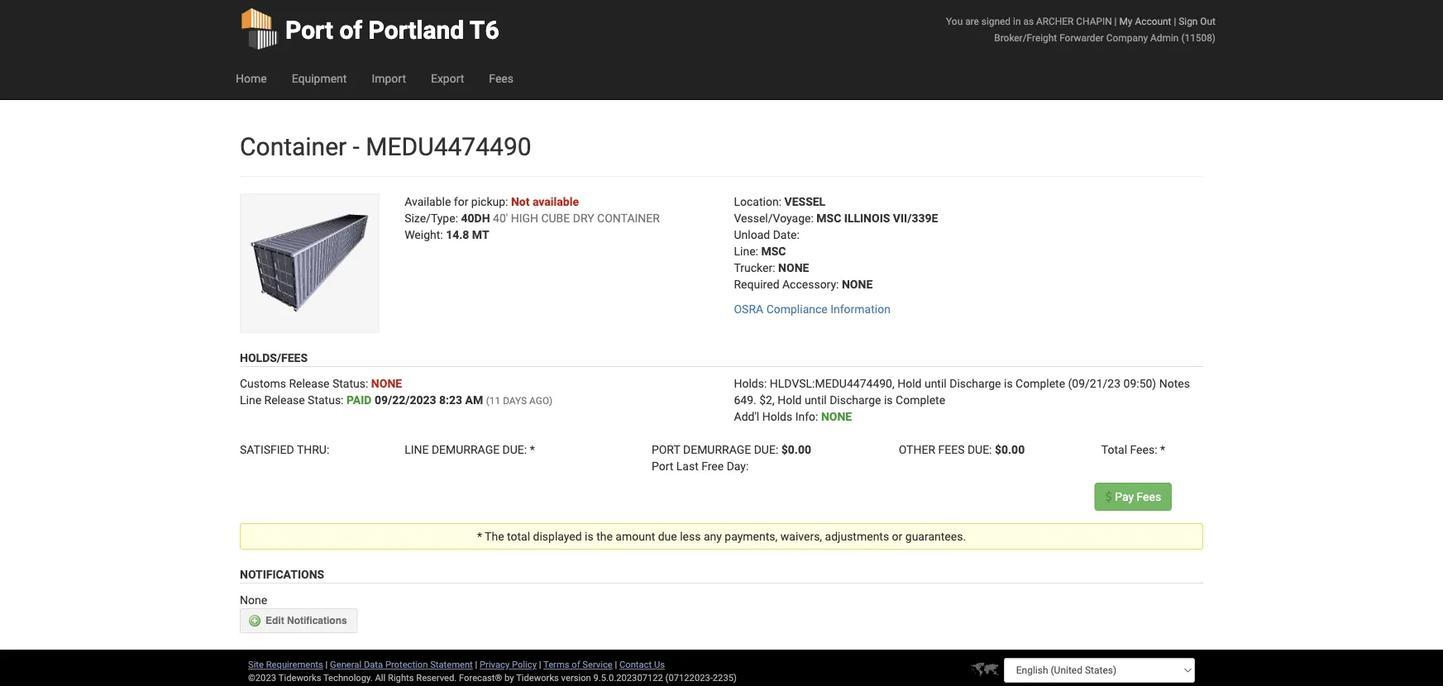 Task type: locate. For each thing, give the bounding box(es) containing it.
$0.00 for other fees due: $0.00
[[995, 443, 1025, 457]]

usd image
[[1106, 491, 1113, 503]]

1 horizontal spatial none
[[779, 261, 810, 275]]

1 vertical spatial port
[[652, 460, 674, 473]]

fees
[[489, 72, 514, 85], [939, 443, 965, 457], [1137, 490, 1162, 504]]

am
[[465, 394, 483, 407]]

port inside port demurrage due: $0.00 port last free day:
[[652, 460, 674, 473]]

fees inside button
[[1137, 490, 1162, 504]]

1 vertical spatial of
[[572, 660, 580, 671]]

msc down the date: on the top right of the page
[[762, 244, 786, 258]]

0 horizontal spatial complete
[[896, 394, 946, 407]]

location: vessel vessel/voyage: msc illinois vii/339e unload date: line: msc trucker: none required accessory: none
[[734, 195, 939, 291]]

0 horizontal spatial fees
[[489, 72, 514, 85]]

is down hldvsl:medu4474490,
[[884, 394, 893, 407]]

1 horizontal spatial is
[[884, 394, 893, 407]]

2 vertical spatial none
[[371, 377, 402, 391]]

* down ago)
[[530, 443, 535, 457]]

holds:
[[734, 377, 767, 391]]

site
[[248, 660, 264, 671]]

$0.00 down holds:                                                                                                                                                              hldvsl:medu4474490, hold until discharge is complete (09/21/23 09:50)                                                                                                                   notes 649. $2, hold until discharge is complete add'l holds info: none
[[995, 443, 1025, 457]]

|
[[1115, 15, 1117, 27], [1174, 15, 1177, 27], [326, 660, 328, 671], [475, 660, 478, 671], [539, 660, 542, 671], [615, 660, 617, 671]]

0 horizontal spatial none
[[240, 594, 267, 607]]

hold
[[898, 377, 922, 391], [778, 394, 802, 407]]

port demurrage due: $0.00 port last free day:
[[652, 443, 812, 473]]

8:23
[[439, 394, 463, 407]]

1 horizontal spatial discharge
[[950, 377, 1002, 391]]

complete up other
[[896, 394, 946, 407]]

notifications right edit
[[287, 616, 347, 627]]

none edit notifications
[[240, 594, 347, 627]]

of
[[340, 15, 363, 45], [572, 660, 580, 671]]

container
[[597, 211, 660, 225]]

1 horizontal spatial $0.00
[[995, 443, 1025, 457]]

all
[[375, 673, 386, 684]]

1 vertical spatial until
[[805, 394, 827, 407]]

0 horizontal spatial *
[[477, 530, 482, 544]]

* right fees:
[[1161, 443, 1166, 457]]

high
[[511, 211, 539, 225]]

port up equipment at left
[[285, 15, 333, 45]]

notifications
[[240, 568, 324, 582], [287, 616, 347, 627]]

privacy policy link
[[480, 660, 537, 671]]

broker/freight
[[995, 32, 1058, 43]]

1 horizontal spatial none
[[822, 410, 852, 424]]

2 horizontal spatial fees
[[1137, 490, 1162, 504]]

site requirements link
[[248, 660, 323, 671]]

0 horizontal spatial hold
[[778, 394, 802, 407]]

due: down days
[[503, 443, 527, 457]]

0 vertical spatial status:
[[333, 377, 369, 391]]

1 horizontal spatial of
[[572, 660, 580, 671]]

0 vertical spatial fees
[[489, 72, 514, 85]]

0 vertical spatial complete
[[1016, 377, 1066, 391]]

0 vertical spatial port
[[285, 15, 333, 45]]

$0.00
[[782, 443, 812, 457], [995, 443, 1025, 457]]

none inside none edit notifications
[[240, 594, 267, 607]]

0 horizontal spatial discharge
[[830, 394, 882, 407]]

port of portland t6 link
[[240, 0, 499, 58]]

none up the accessory:
[[779, 261, 810, 275]]

trucker:
[[734, 261, 776, 275]]

adjustments
[[825, 530, 890, 544]]

less
[[680, 530, 701, 544]]

displayed
[[533, 530, 582, 544]]

0 vertical spatial hold
[[898, 377, 922, 391]]

2 horizontal spatial *
[[1161, 443, 1166, 457]]

due: inside port demurrage due: $0.00 port last free day:
[[754, 443, 779, 457]]

1 horizontal spatial msc
[[817, 211, 842, 225]]

policy
[[512, 660, 537, 671]]

status:
[[333, 377, 369, 391], [308, 394, 344, 407]]

of up version
[[572, 660, 580, 671]]

status: left paid at the bottom left of page
[[308, 394, 344, 407]]

1 vertical spatial fees
[[939, 443, 965, 457]]

2 demurrage from the left
[[683, 443, 751, 457]]

compliance
[[767, 302, 828, 316]]

1 due: from the left
[[503, 443, 527, 457]]

2 $0.00 from the left
[[995, 443, 1025, 457]]

hold up holds
[[778, 394, 802, 407]]

0 vertical spatial discharge
[[950, 377, 1002, 391]]

satisfied
[[240, 443, 294, 457]]

1 vertical spatial discharge
[[830, 394, 882, 407]]

location:
[[734, 195, 782, 209]]

forecast®
[[459, 673, 502, 684]]

0 horizontal spatial port
[[285, 15, 333, 45]]

notifications up none edit notifications
[[240, 568, 324, 582]]

service
[[583, 660, 613, 671]]

| up tideworks
[[539, 660, 542, 671]]

$0.00 down info:
[[782, 443, 812, 457]]

other
[[899, 443, 936, 457]]

total
[[507, 530, 530, 544]]

1 $0.00 from the left
[[782, 443, 812, 457]]

status: up paid at the bottom left of page
[[333, 377, 369, 391]]

fees for pay fees
[[1137, 490, 1162, 504]]

chapin
[[1077, 15, 1113, 27]]

reserved.
[[416, 673, 457, 684]]

sign
[[1179, 15, 1198, 27]]

0 vertical spatial none
[[822, 410, 852, 424]]

due: down holds:                                                                                                                                                              hldvsl:medu4474490, hold until discharge is complete (09/21/23 09:50)                                                                                                                   notes 649. $2, hold until discharge is complete add'l holds info: none
[[968, 443, 992, 457]]

of up equipment at left
[[340, 15, 363, 45]]

line
[[240, 394, 262, 407]]

1 horizontal spatial due:
[[754, 443, 779, 457]]

due: for other fees due: $0.00
[[968, 443, 992, 457]]

add'l
[[734, 410, 760, 424]]

09:50)
[[1124, 377, 1157, 391]]

1 demurrage from the left
[[432, 443, 500, 457]]

none up edit
[[240, 594, 267, 607]]

is up other fees due: $0.00
[[1004, 377, 1013, 391]]

fees down t6
[[489, 72, 514, 85]]

none up 09/22/2023
[[371, 377, 402, 391]]

0 vertical spatial until
[[925, 377, 947, 391]]

2 due: from the left
[[754, 443, 779, 457]]

2 horizontal spatial none
[[842, 278, 873, 291]]

1 vertical spatial none
[[842, 278, 873, 291]]

0 horizontal spatial none
[[371, 377, 402, 391]]

demurrage right line
[[432, 443, 500, 457]]

line demurrage due: *
[[405, 443, 535, 457]]

2 horizontal spatial is
[[1004, 377, 1013, 391]]

demurrage inside port demurrage due: $0.00 port last free day:
[[683, 443, 751, 457]]

payments,
[[725, 530, 778, 544]]

fees right other
[[939, 443, 965, 457]]

any
[[704, 530, 722, 544]]

line:
[[734, 244, 759, 258]]

1 horizontal spatial demurrage
[[683, 443, 751, 457]]

0 horizontal spatial msc
[[762, 244, 786, 258]]

required
[[734, 278, 780, 291]]

data
[[364, 660, 383, 671]]

1 horizontal spatial port
[[652, 460, 674, 473]]

0 horizontal spatial due:
[[503, 443, 527, 457]]

until up other
[[925, 377, 947, 391]]

line
[[405, 443, 429, 457]]

1 horizontal spatial hold
[[898, 377, 922, 391]]

1 horizontal spatial fees
[[939, 443, 965, 457]]

admin
[[1151, 32, 1179, 43]]

due
[[658, 530, 677, 544]]

by
[[505, 673, 514, 684]]

is left the
[[585, 530, 594, 544]]

pickup:
[[471, 195, 508, 209]]

0 horizontal spatial is
[[585, 530, 594, 544]]

are
[[966, 15, 980, 27]]

fees right the pay
[[1137, 490, 1162, 504]]

none inside customs release status: none line release status: paid 09/22/2023 8:23 am (11 days ago)
[[371, 377, 402, 391]]

release down holds/fees
[[289, 377, 330, 391]]

0 horizontal spatial of
[[340, 15, 363, 45]]

osra
[[734, 302, 764, 316]]

msc
[[817, 211, 842, 225], [762, 244, 786, 258]]

hold up other
[[898, 377, 922, 391]]

msc down the vessel
[[817, 211, 842, 225]]

1 vertical spatial hold
[[778, 394, 802, 407]]

discharge up other fees due: $0.00
[[950, 377, 1002, 391]]

none up information
[[842, 278, 873, 291]]

home button
[[223, 58, 279, 99]]

days
[[503, 395, 527, 407]]

cube
[[541, 211, 570, 225]]

(11508)
[[1182, 32, 1216, 43]]

discharge down hldvsl:medu4474490,
[[830, 394, 882, 407]]

1 vertical spatial status:
[[308, 394, 344, 407]]

port down port
[[652, 460, 674, 473]]

9.5.0.202307122
[[594, 673, 663, 684]]

due: for line demurrage due: *
[[503, 443, 527, 457]]

1 vertical spatial none
[[240, 594, 267, 607]]

privacy
[[480, 660, 510, 671]]

1 vertical spatial is
[[884, 394, 893, 407]]

portland
[[369, 15, 464, 45]]

$0.00 inside port demurrage due: $0.00 port last free day:
[[782, 443, 812, 457]]

technology.
[[323, 673, 373, 684]]

0 vertical spatial is
[[1004, 377, 1013, 391]]

complete left the (09/21/23
[[1016, 377, 1066, 391]]

$0.00 for port demurrage due: $0.00 port last free day:
[[782, 443, 812, 457]]

none
[[779, 261, 810, 275], [842, 278, 873, 291], [371, 377, 402, 391]]

* the total displayed is the amount due less any payments, waivers, adjustments or guarantees.
[[477, 530, 966, 544]]

release down 'customs'
[[264, 394, 305, 407]]

rights
[[388, 673, 414, 684]]

0 horizontal spatial $0.00
[[782, 443, 812, 457]]

available
[[405, 195, 451, 209]]

0 vertical spatial msc
[[817, 211, 842, 225]]

* left 'the' at the bottom
[[477, 530, 482, 544]]

due: down holds
[[754, 443, 779, 457]]

due:
[[503, 443, 527, 457], [754, 443, 779, 457], [968, 443, 992, 457]]

1 vertical spatial notifications
[[287, 616, 347, 627]]

(07122023-
[[666, 673, 713, 684]]

weight:
[[405, 228, 443, 242]]

total
[[1102, 443, 1128, 457]]

0 horizontal spatial demurrage
[[432, 443, 500, 457]]

due: for port demurrage due: $0.00 port last free day:
[[754, 443, 779, 457]]

until up info:
[[805, 394, 827, 407]]

1 horizontal spatial complete
[[1016, 377, 1066, 391]]

2 vertical spatial fees
[[1137, 490, 1162, 504]]

archer
[[1037, 15, 1074, 27]]

demurrage up free
[[683, 443, 751, 457]]

import
[[372, 72, 406, 85]]

2 vertical spatial is
[[585, 530, 594, 544]]

or
[[892, 530, 903, 544]]

not
[[511, 195, 530, 209]]

none right info:
[[822, 410, 852, 424]]

2 horizontal spatial due:
[[968, 443, 992, 457]]

3 due: from the left
[[968, 443, 992, 457]]

none
[[822, 410, 852, 424], [240, 594, 267, 607]]



Task type: describe. For each thing, give the bounding box(es) containing it.
1 horizontal spatial *
[[530, 443, 535, 457]]

notes
[[1160, 377, 1191, 391]]

| up "forecast®"
[[475, 660, 478, 671]]

container - medu4474490
[[240, 132, 532, 161]]

site requirements | general data protection statement | privacy policy | terms of service | contact us ©2023 tideworks technology. all rights reserved. forecast® by tideworks version 9.5.0.202307122 (07122023-2235)
[[248, 660, 737, 684]]

demurrage for line
[[432, 443, 500, 457]]

1 horizontal spatial until
[[925, 377, 947, 391]]

information
[[831, 302, 891, 316]]

equipment button
[[279, 58, 359, 99]]

demurrage for port
[[683, 443, 751, 457]]

account
[[1136, 15, 1172, 27]]

0 vertical spatial notifications
[[240, 568, 324, 582]]

as
[[1024, 15, 1034, 27]]

| up 9.5.0.202307122
[[615, 660, 617, 671]]

40'
[[493, 211, 508, 225]]

paid
[[347, 394, 372, 407]]

(11
[[486, 395, 501, 407]]

out
[[1201, 15, 1216, 27]]

available for pickup: not available size/type: 40dh 40' high cube dry container weight: 14.8 mt
[[405, 195, 660, 242]]

you are signed in as archer chapin | my account | sign out broker/freight forwarder company admin (11508)
[[947, 15, 1216, 43]]

edit
[[266, 616, 284, 627]]

fees button
[[477, 58, 526, 99]]

osra compliance information link
[[734, 302, 891, 316]]

| left sign
[[1174, 15, 1177, 27]]

terms
[[544, 660, 570, 671]]

sign out link
[[1179, 15, 1216, 27]]

pay
[[1115, 490, 1134, 504]]

$2,
[[760, 394, 775, 407]]

1 vertical spatial msc
[[762, 244, 786, 258]]

0 vertical spatial none
[[779, 261, 810, 275]]

osra compliance information
[[734, 302, 891, 316]]

fees for other fees due: $0.00
[[939, 443, 965, 457]]

protection
[[385, 660, 428, 671]]

amount
[[616, 530, 656, 544]]

0 vertical spatial release
[[289, 377, 330, 391]]

total fees: *
[[1102, 443, 1166, 457]]

free
[[702, 460, 724, 473]]

thru:
[[297, 443, 330, 457]]

guarantees.
[[906, 530, 966, 544]]

waivers,
[[781, 530, 823, 544]]

0 horizontal spatial until
[[805, 394, 827, 407]]

signed
[[982, 15, 1011, 27]]

1 vertical spatial release
[[264, 394, 305, 407]]

customs
[[240, 377, 286, 391]]

company
[[1107, 32, 1149, 43]]

pay fees button
[[1095, 483, 1173, 511]]

1 vertical spatial complete
[[896, 394, 946, 407]]

contact us link
[[620, 660, 665, 671]]

0 vertical spatial of
[[340, 15, 363, 45]]

home
[[236, 72, 267, 85]]

my
[[1120, 15, 1133, 27]]

| left the general
[[326, 660, 328, 671]]

unload
[[734, 228, 770, 242]]

vii/339e
[[893, 211, 939, 225]]

649.
[[734, 394, 757, 407]]

requirements
[[266, 660, 323, 671]]

none inside holds:                                                                                                                                                              hldvsl:medu4474490, hold until discharge is complete (09/21/23 09:50)                                                                                                                   notes 649. $2, hold until discharge is complete add'l holds info: none
[[822, 410, 852, 424]]

my account link
[[1120, 15, 1172, 27]]

equipment
[[292, 72, 347, 85]]

the
[[597, 530, 613, 544]]

vessel/voyage:
[[734, 211, 814, 225]]

of inside site requirements | general data protection statement | privacy policy | terms of service | contact us ©2023 tideworks technology. all rights reserved. forecast® by tideworks version 9.5.0.202307122 (07122023-2235)
[[572, 660, 580, 671]]

medu4474490
[[366, 132, 532, 161]]

the
[[485, 530, 504, 544]]

you
[[947, 15, 963, 27]]

notifications inside none edit notifications
[[287, 616, 347, 627]]

contact
[[620, 660, 652, 671]]

customs release status: none line release status: paid 09/22/2023 8:23 am (11 days ago)
[[240, 377, 553, 407]]

other fees due: $0.00
[[899, 443, 1025, 457]]

general data protection statement link
[[330, 660, 473, 671]]

fees:
[[1131, 443, 1158, 457]]

(09/21/23
[[1069, 377, 1121, 391]]

port
[[652, 443, 681, 457]]

statement
[[430, 660, 473, 671]]

illinois
[[845, 211, 891, 225]]

2235)
[[713, 673, 737, 684]]

tideworks
[[516, 673, 559, 684]]

container
[[240, 132, 347, 161]]

09/22/2023
[[375, 394, 437, 407]]

t6
[[470, 15, 499, 45]]

fees inside "dropdown button"
[[489, 72, 514, 85]]

export button
[[419, 58, 477, 99]]

| left my
[[1115, 15, 1117, 27]]

in
[[1014, 15, 1021, 27]]

general
[[330, 660, 362, 671]]

for
[[454, 195, 469, 209]]

available
[[533, 195, 579, 209]]

port of portland t6
[[285, 15, 499, 45]]

edit notifications link
[[240, 609, 358, 634]]

dry
[[573, 211, 595, 225]]

holds:                                                                                                                                                              hldvsl:medu4474490, hold until discharge is complete (09/21/23 09:50)                                                                                                                   notes 649. $2, hold until discharge is complete add'l holds info: none
[[734, 377, 1191, 424]]

40' high cube dry container image
[[240, 194, 380, 334]]



Task type: vqa. For each thing, say whether or not it's contained in the screenshot.
top Search
no



